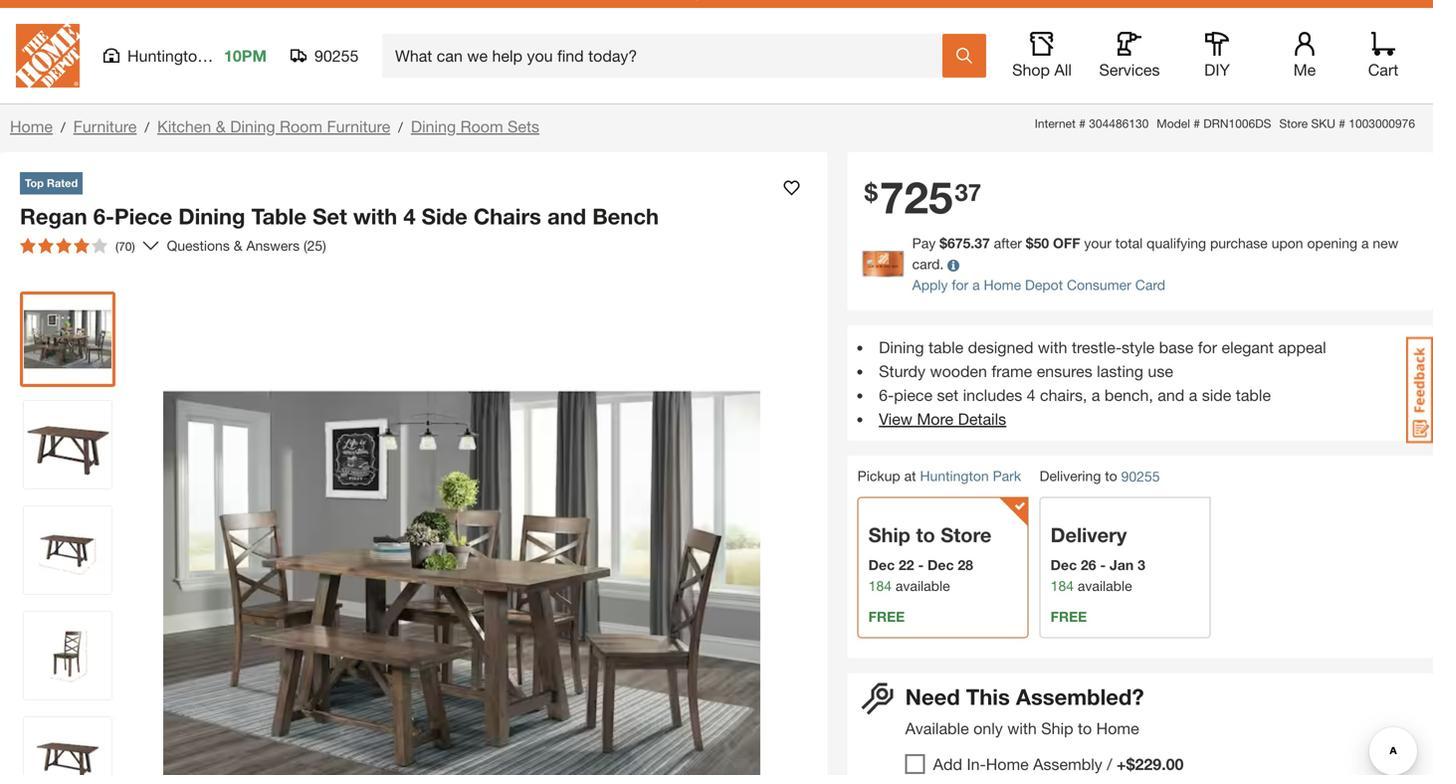 Task type: describe. For each thing, give the bounding box(es) containing it.
sku
[[1311, 116, 1335, 130]]

22
[[899, 557, 914, 573]]

furniture link
[[73, 117, 137, 136]]

free for dec
[[1051, 608, 1087, 625]]

delivery dec 26 - jan 3 184 available
[[1051, 523, 1145, 594]]

1 # from the left
[[1079, 116, 1086, 130]]

- inside the "ship to store dec 22 - dec 28 184 available"
[[918, 557, 924, 573]]

huntington park
[[127, 46, 243, 65]]

piece
[[894, 386, 933, 404]]

wooden
[[930, 362, 987, 381]]

2 # from the left
[[1193, 116, 1200, 130]]

6- inside dining table designed with trestle-style base for elegant appeal sturdy wooden frame ensures lasting use 6-piece set includes 4 chairs, a bench, and a side table view more details
[[879, 386, 894, 404]]

sets
[[508, 117, 539, 136]]

and inside dining table designed with trestle-style base for elegant appeal sturdy wooden frame ensures lasting use 6-piece set includes 4 chairs, a bench, and a side table view more details
[[1158, 386, 1184, 404]]

to for 90255
[[1105, 468, 1117, 484]]

1 furniture from the left
[[73, 117, 137, 136]]

assembled?
[[1016, 683, 1144, 710]]

725
[[880, 171, 953, 223]]

a right the chairs,
[[1092, 386, 1100, 404]]

90255 button
[[291, 46, 359, 66]]

What can we help you find today? search field
[[395, 35, 941, 77]]

rated
[[47, 177, 78, 190]]

delivering to 90255
[[1040, 468, 1160, 484]]

/ right home link
[[61, 119, 65, 135]]

store inside the "ship to store dec 22 - dec 28 184 available"
[[941, 523, 992, 547]]

services
[[1099, 60, 1160, 79]]

side
[[1202, 386, 1231, 404]]

home / furniture / kitchen & dining room furniture / dining room sets
[[10, 117, 539, 136]]

90255 inside delivering to 90255
[[1121, 468, 1160, 484]]

$ 725 37
[[864, 171, 981, 223]]

with inside need this assembled? available only with ship to home
[[1007, 719, 1037, 738]]

drn1006ds
[[1203, 116, 1271, 130]]

2 furniture from the left
[[327, 117, 390, 136]]

4 inside dining table designed with trestle-style base for elegant appeal sturdy wooden frame ensures lasting use 6-piece set includes 4 chairs, a bench, and a side table view more details
[[1027, 386, 1036, 404]]

need this assembled? available only with ship to home
[[905, 683, 1144, 738]]

dining right kitchen
[[230, 117, 275, 136]]

available inside delivery dec 26 - jan 3 184 available
[[1078, 577, 1132, 594]]

questions & answers (25)
[[167, 237, 326, 254]]

internet # 304486130 model # drn1006ds store sku # 1003000976
[[1035, 116, 1415, 130]]

3
[[1138, 557, 1145, 573]]

1 dec from the left
[[868, 557, 895, 573]]

new
[[1373, 235, 1398, 251]]

services button
[[1098, 32, 1161, 80]]

after
[[994, 235, 1022, 251]]

to for store
[[916, 523, 935, 547]]

frame
[[992, 362, 1032, 381]]

top
[[25, 177, 44, 190]]

add
[[933, 755, 962, 774]]

0 vertical spatial huntington
[[127, 46, 206, 65]]

your
[[1084, 235, 1112, 251]]

to inside need this assembled? available only with ship to home
[[1078, 719, 1092, 738]]

for inside dining table designed with trestle-style base for elegant appeal sturdy wooden frame ensures lasting use 6-piece set includes 4 chairs, a bench, and a side table view more details
[[1198, 338, 1217, 357]]

set
[[937, 386, 959, 404]]

huntington park button
[[920, 468, 1021, 484]]

internet
[[1035, 116, 1076, 130]]

1 horizontal spatial table
[[1236, 386, 1271, 404]]

diy button
[[1185, 32, 1249, 80]]

all
[[1054, 60, 1072, 79]]

at
[[904, 468, 916, 484]]

dining left sets
[[411, 117, 456, 136]]

trestle-
[[1072, 338, 1122, 357]]

kitchen
[[157, 117, 211, 136]]

use
[[1148, 362, 1173, 381]]

shop all button
[[1010, 32, 1074, 80]]

jan
[[1110, 557, 1134, 573]]

1 vertical spatial &
[[234, 237, 242, 254]]

answers
[[246, 237, 300, 254]]

info image
[[948, 260, 960, 271]]

sturdy
[[879, 362, 925, 381]]

walnut dining room sets drn1006ds 64.0 image
[[24, 296, 111, 383]]

off
[[1053, 235, 1080, 251]]

walnut dining room sets drn1006ds 40.2 image
[[24, 507, 111, 594]]

apply for a home depot consumer card link
[[912, 277, 1165, 293]]

available
[[905, 719, 969, 738]]

details
[[958, 409, 1006, 428]]

upon
[[1271, 235, 1303, 251]]

(25)
[[304, 237, 326, 254]]

dec inside delivery dec 26 - jan 3 184 available
[[1051, 557, 1077, 573]]

top rated
[[25, 177, 78, 190]]

229.00
[[1135, 755, 1184, 774]]

home link
[[10, 117, 53, 136]]

(70)
[[115, 239, 135, 253]]

apply now image
[[862, 251, 912, 277]]

purchase
[[1210, 235, 1268, 251]]

home inside need this assembled? available only with ship to home
[[1096, 719, 1139, 738]]

elegant
[[1222, 338, 1274, 357]]

walnut dining room sets drn1006ds e1.1 image
[[24, 401, 111, 489]]

only
[[973, 719, 1003, 738]]

your total qualifying purchase upon opening a new card.
[[912, 235, 1398, 272]]

184 inside the "ship to store dec 22 - dec 28 184 available"
[[868, 577, 892, 594]]

model
[[1157, 116, 1190, 130]]

37
[[955, 178, 981, 206]]

pay
[[912, 235, 936, 251]]

feedback link image
[[1406, 336, 1433, 444]]

dining room sets link
[[411, 117, 539, 136]]

assembly
[[1033, 755, 1102, 774]]

includes
[[963, 386, 1022, 404]]

designed
[[968, 338, 1033, 357]]



Task type: vqa. For each thing, say whether or not it's contained in the screenshot.


Task type: locate. For each thing, give the bounding box(es) containing it.
+$
[[1117, 755, 1135, 774]]

set
[[313, 203, 347, 229]]

lasting
[[1097, 362, 1143, 381]]

diy
[[1204, 60, 1230, 79]]

a
[[1361, 235, 1369, 251], [972, 277, 980, 293], [1092, 386, 1100, 404], [1189, 386, 1197, 404]]

1 horizontal spatial free
[[1051, 608, 1087, 625]]

/ left dining room sets link
[[398, 119, 403, 135]]

2 vertical spatial with
[[1007, 719, 1037, 738]]

1 horizontal spatial furniture
[[327, 117, 390, 136]]

ship up 22
[[868, 523, 910, 547]]

0 horizontal spatial 4
[[403, 203, 416, 229]]

ship up add in-home assembly / +$ 229.00
[[1041, 719, 1073, 738]]

free for to
[[868, 608, 905, 625]]

2 vertical spatial to
[[1078, 719, 1092, 738]]

with up ensures
[[1038, 338, 1067, 357]]

&
[[216, 117, 226, 136], [234, 237, 242, 254]]

& left answers
[[234, 237, 242, 254]]

regan 6-piece dining table set with 4 side chairs and bench
[[20, 203, 659, 229]]

0 horizontal spatial &
[[216, 117, 226, 136]]

#
[[1079, 116, 1086, 130], [1193, 116, 1200, 130], [1339, 116, 1345, 130]]

-
[[918, 557, 924, 573], [1100, 557, 1106, 573]]

50
[[1034, 235, 1049, 251]]

2 horizontal spatial with
[[1038, 338, 1067, 357]]

and down the use
[[1158, 386, 1184, 404]]

1 horizontal spatial 90255
[[1121, 468, 1160, 484]]

1 horizontal spatial park
[[993, 468, 1021, 484]]

free
[[868, 608, 905, 625], [1051, 608, 1087, 625]]

1 vertical spatial ship
[[1041, 719, 1073, 738]]

dining
[[230, 117, 275, 136], [411, 117, 456, 136], [178, 203, 245, 229], [879, 338, 924, 357]]

view
[[879, 409, 912, 428]]

home up +$
[[1096, 719, 1139, 738]]

0 vertical spatial for
[[952, 277, 968, 293]]

90255 link
[[1121, 466, 1160, 487]]

cart
[[1368, 60, 1398, 79]]

0 horizontal spatial dec
[[868, 557, 895, 573]]

1 vertical spatial and
[[1158, 386, 1184, 404]]

0 horizontal spatial huntington
[[127, 46, 206, 65]]

bench,
[[1105, 386, 1153, 404]]

home up top
[[10, 117, 53, 136]]

1 horizontal spatial huntington
[[920, 468, 989, 484]]

& right kitchen
[[216, 117, 226, 136]]

0 horizontal spatial $
[[864, 178, 878, 206]]

2 dec from the left
[[928, 557, 954, 573]]

home left depot
[[984, 277, 1021, 293]]

1 horizontal spatial #
[[1193, 116, 1200, 130]]

0 horizontal spatial table
[[928, 338, 964, 357]]

pickup
[[857, 468, 900, 484]]

0 vertical spatial 90255
[[314, 46, 359, 65]]

to down pickup at huntington park
[[916, 523, 935, 547]]

1 horizontal spatial dec
[[928, 557, 954, 573]]

regan
[[20, 203, 87, 229]]

(70) link
[[12, 230, 159, 262]]

free down 26
[[1051, 608, 1087, 625]]

1 horizontal spatial store
[[1279, 116, 1308, 130]]

ship inside the "ship to store dec 22 - dec 28 184 available"
[[868, 523, 910, 547]]

0 horizontal spatial #
[[1079, 116, 1086, 130]]

table right side
[[1236, 386, 1271, 404]]

0 horizontal spatial available
[[896, 577, 950, 594]]

# right sku on the right top of page
[[1339, 116, 1345, 130]]

1 horizontal spatial &
[[234, 237, 242, 254]]

6- up view
[[879, 386, 894, 404]]

with right set
[[353, 203, 397, 229]]

2 horizontal spatial #
[[1339, 116, 1345, 130]]

3 # from the left
[[1339, 116, 1345, 130]]

0 vertical spatial table
[[928, 338, 964, 357]]

available down 22
[[896, 577, 950, 594]]

- right 26
[[1100, 557, 1106, 573]]

0 horizontal spatial ship
[[868, 523, 910, 547]]

home down only
[[986, 755, 1029, 774]]

90255 right 10pm
[[314, 46, 359, 65]]

1 - from the left
[[918, 557, 924, 573]]

90255 inside button
[[314, 46, 359, 65]]

0 horizontal spatial for
[[952, 277, 968, 293]]

1 vertical spatial for
[[1198, 338, 1217, 357]]

0 vertical spatial 6-
[[93, 203, 114, 229]]

huntington
[[127, 46, 206, 65], [920, 468, 989, 484]]

dining table designed with trestle-style base for elegant appeal sturdy wooden frame ensures lasting use 6-piece set includes 4 chairs, a bench, and a side table view more details
[[879, 338, 1326, 428]]

1 vertical spatial store
[[941, 523, 992, 547]]

delivery
[[1051, 523, 1127, 547]]

0 vertical spatial with
[[353, 203, 397, 229]]

# right internet
[[1079, 116, 1086, 130]]

consumer
[[1067, 277, 1131, 293]]

1 vertical spatial with
[[1038, 338, 1067, 357]]

dec left 26
[[1051, 557, 1077, 573]]

0 horizontal spatial -
[[918, 557, 924, 573]]

1 horizontal spatial for
[[1198, 338, 1217, 357]]

total
[[1115, 235, 1143, 251]]

a inside the your total qualifying purchase upon opening a new card.
[[1361, 235, 1369, 251]]

2 184 from the left
[[1051, 577, 1074, 594]]

184 inside delivery dec 26 - jan 3 184 available
[[1051, 577, 1074, 594]]

pay $ 675.37 after $ 50 off
[[912, 235, 1080, 251]]

(70) button
[[12, 230, 143, 262]]

to down assembled?
[[1078, 719, 1092, 738]]

dec left the 28
[[928, 557, 954, 573]]

ship inside need this assembled? available only with ship to home
[[1041, 719, 1073, 738]]

0 horizontal spatial to
[[916, 523, 935, 547]]

dining inside dining table designed with trestle-style base for elegant appeal sturdy wooden frame ensures lasting use 6-piece set includes 4 chairs, a bench, and a side table view more details
[[879, 338, 924, 357]]

- right 22
[[918, 557, 924, 573]]

store left sku on the right top of page
[[1279, 116, 1308, 130]]

opening
[[1307, 235, 1357, 251]]

1 horizontal spatial 4
[[1027, 386, 1036, 404]]

for
[[952, 277, 968, 293], [1198, 338, 1217, 357]]

0 vertical spatial park
[[211, 46, 243, 65]]

0 horizontal spatial free
[[868, 608, 905, 625]]

park up kitchen
[[211, 46, 243, 65]]

chairs
[[474, 203, 541, 229]]

store up the 28
[[941, 523, 992, 547]]

home
[[10, 117, 53, 136], [984, 277, 1021, 293], [1096, 719, 1139, 738], [986, 755, 1029, 774]]

1 horizontal spatial 184
[[1051, 577, 1074, 594]]

furniture down the 90255 button
[[327, 117, 390, 136]]

for down info icon
[[952, 277, 968, 293]]

dining up sturdy
[[879, 338, 924, 357]]

table
[[251, 203, 306, 229]]

view more details link
[[879, 409, 1006, 428]]

304486130
[[1089, 116, 1149, 130]]

1 horizontal spatial available
[[1078, 577, 1132, 594]]

4
[[403, 203, 416, 229], [1027, 386, 1036, 404]]

0 horizontal spatial and
[[547, 203, 586, 229]]

2 room from the left
[[460, 117, 503, 136]]

4 left side
[[403, 203, 416, 229]]

park down details
[[993, 468, 1021, 484]]

4 down "frame"
[[1027, 386, 1036, 404]]

the home depot logo image
[[16, 24, 80, 88]]

chairs,
[[1040, 386, 1087, 404]]

1 vertical spatial 4
[[1027, 386, 1036, 404]]

/
[[61, 119, 65, 135], [145, 119, 149, 135], [398, 119, 403, 135], [1107, 755, 1112, 774]]

furniture up rated
[[73, 117, 137, 136]]

dec left 22
[[868, 557, 895, 573]]

ship
[[868, 523, 910, 547], [1041, 719, 1073, 738]]

$ inside $ 725 37
[[864, 178, 878, 206]]

2 horizontal spatial $
[[1026, 235, 1034, 251]]

card.
[[912, 256, 944, 272]]

free down 22
[[868, 608, 905, 625]]

1 vertical spatial park
[[993, 468, 1021, 484]]

$ right pay
[[940, 235, 947, 251]]

kitchen & dining room furniture link
[[157, 117, 390, 136]]

0 horizontal spatial 90255
[[314, 46, 359, 65]]

base
[[1159, 338, 1194, 357]]

1 room from the left
[[280, 117, 322, 136]]

park
[[211, 46, 243, 65], [993, 468, 1021, 484]]

style
[[1122, 338, 1155, 357]]

1 vertical spatial huntington
[[920, 468, 989, 484]]

$ right after
[[1026, 235, 1034, 251]]

for right base on the right
[[1198, 338, 1217, 357]]

to inside delivering to 90255
[[1105, 468, 1117, 484]]

4 stars image
[[20, 238, 107, 254]]

6-
[[93, 203, 114, 229], [879, 386, 894, 404]]

0 vertical spatial 4
[[403, 203, 416, 229]]

1 horizontal spatial and
[[1158, 386, 1184, 404]]

piece
[[114, 203, 172, 229]]

0 horizontal spatial 6-
[[93, 203, 114, 229]]

delivering
[[1040, 468, 1101, 484]]

walnut dining room sets drn1006ds a0.3 image
[[24, 612, 111, 700]]

me
[[1293, 60, 1316, 79]]

1 vertical spatial table
[[1236, 386, 1271, 404]]

cart link
[[1361, 32, 1405, 80]]

apply for a home depot consumer card
[[912, 277, 1165, 293]]

questions
[[167, 237, 230, 254]]

1 horizontal spatial room
[[460, 117, 503, 136]]

1 horizontal spatial to
[[1078, 719, 1092, 738]]

3 dec from the left
[[1051, 557, 1077, 573]]

# right model
[[1193, 116, 1200, 130]]

28
[[958, 557, 973, 573]]

10pm
[[224, 46, 267, 65]]

0 vertical spatial store
[[1279, 116, 1308, 130]]

0 horizontal spatial park
[[211, 46, 243, 65]]

ship to store dec 22 - dec 28 184 available
[[868, 523, 992, 594]]

qualifying
[[1147, 235, 1206, 251]]

2 free from the left
[[1051, 608, 1087, 625]]

0 horizontal spatial furniture
[[73, 117, 137, 136]]

26
[[1081, 557, 1096, 573]]

a down 675.37
[[972, 277, 980, 293]]

0 vertical spatial and
[[547, 203, 586, 229]]

1 184 from the left
[[868, 577, 892, 594]]

huntington right at at the right of the page
[[920, 468, 989, 484]]

a left new on the right top
[[1361, 235, 1369, 251]]

1 horizontal spatial $
[[940, 235, 947, 251]]

room down the 90255 button
[[280, 117, 322, 136]]

a left side
[[1189, 386, 1197, 404]]

1 horizontal spatial 6-
[[879, 386, 894, 404]]

to inside the "ship to store dec 22 - dec 28 184 available"
[[916, 523, 935, 547]]

1 vertical spatial to
[[916, 523, 935, 547]]

675.37
[[947, 235, 990, 251]]

2 horizontal spatial dec
[[1051, 557, 1077, 573]]

more
[[917, 409, 953, 428]]

available inside the "ship to store dec 22 - dec 28 184 available"
[[896, 577, 950, 594]]

1 horizontal spatial -
[[1100, 557, 1106, 573]]

- inside delivery dec 26 - jan 3 184 available
[[1100, 557, 1106, 573]]

furniture
[[73, 117, 137, 136], [327, 117, 390, 136]]

walnut dining room sets drn1006ds c3.4 image
[[24, 718, 111, 775]]

$
[[864, 178, 878, 206], [940, 235, 947, 251], [1026, 235, 1034, 251]]

2 - from the left
[[1100, 557, 1106, 573]]

ensures
[[1037, 362, 1092, 381]]

with inside dining table designed with trestle-style base for elegant appeal sturdy wooden frame ensures lasting use 6-piece set includes 4 chairs, a bench, and a side table view more details
[[1038, 338, 1067, 357]]

dining up questions
[[178, 203, 245, 229]]

1 vertical spatial 6-
[[879, 386, 894, 404]]

1 vertical spatial 90255
[[1121, 468, 1160, 484]]

1 available from the left
[[896, 577, 950, 594]]

available down 26
[[1078, 577, 1132, 594]]

appeal
[[1278, 338, 1326, 357]]

room left sets
[[460, 117, 503, 136]]

1 horizontal spatial with
[[1007, 719, 1037, 738]]

0 vertical spatial &
[[216, 117, 226, 136]]

1 horizontal spatial ship
[[1041, 719, 1073, 738]]

pickup at huntington park
[[857, 468, 1021, 484]]

table up the wooden
[[928, 338, 964, 357]]

0 vertical spatial ship
[[868, 523, 910, 547]]

1003000976
[[1349, 116, 1415, 130]]

and
[[547, 203, 586, 229], [1158, 386, 1184, 404]]

0 vertical spatial to
[[1105, 468, 1117, 484]]

90255 right delivering
[[1121, 468, 1160, 484]]

huntington up kitchen
[[127, 46, 206, 65]]

2 horizontal spatial to
[[1105, 468, 1117, 484]]

add in-home assembly / +$ 229.00
[[933, 755, 1184, 774]]

0 horizontal spatial with
[[353, 203, 397, 229]]

depot
[[1025, 277, 1063, 293]]

2 available from the left
[[1078, 577, 1132, 594]]

$ left 725
[[864, 178, 878, 206]]

6- up (70) link
[[93, 203, 114, 229]]

/ left kitchen
[[145, 119, 149, 135]]

1 free from the left
[[868, 608, 905, 625]]

with right only
[[1007, 719, 1037, 738]]

to left 90255 link
[[1105, 468, 1117, 484]]

apply
[[912, 277, 948, 293]]

0 horizontal spatial 184
[[868, 577, 892, 594]]

/ left +$
[[1107, 755, 1112, 774]]

and left "bench"
[[547, 203, 586, 229]]

in-
[[967, 755, 986, 774]]

side
[[422, 203, 467, 229]]

bench
[[592, 203, 659, 229]]

0 horizontal spatial room
[[280, 117, 322, 136]]

0 horizontal spatial store
[[941, 523, 992, 547]]



